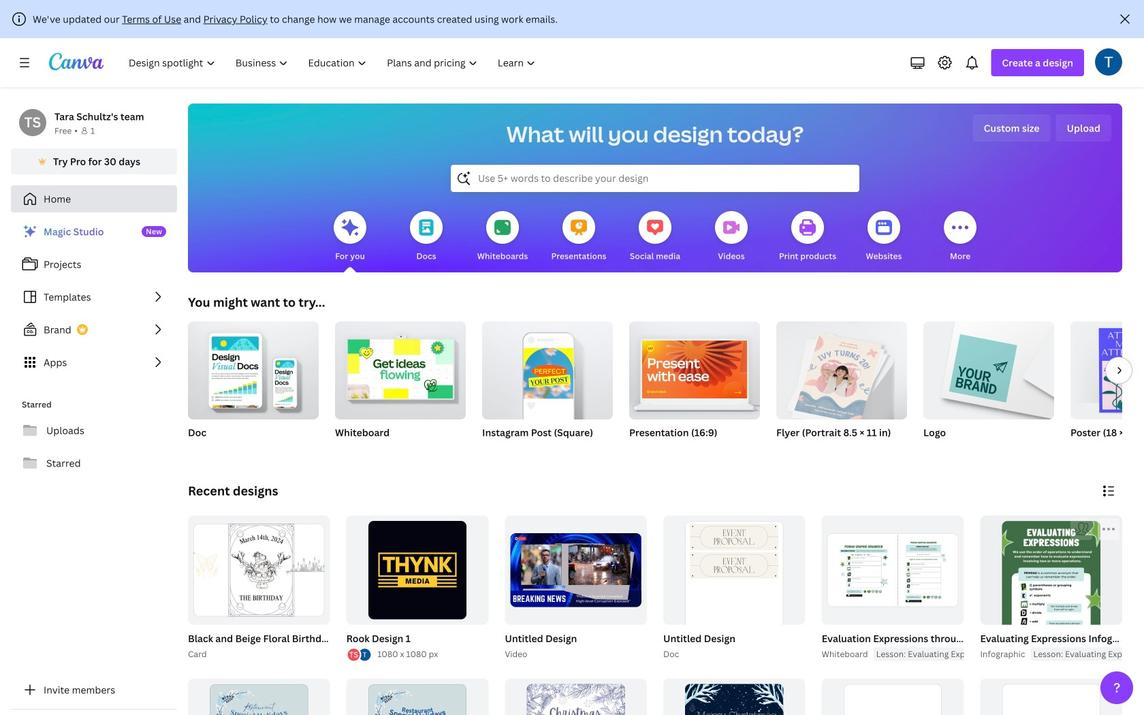 Task type: vqa. For each thing, say whether or not it's contained in the screenshot.
the Tara Schultz's team Element
yes



Task type: locate. For each thing, give the bounding box(es) containing it.
1 vertical spatial list
[[346, 647, 372, 662]]

list
[[11, 218, 177, 376], [346, 647, 372, 662]]

tara schultz image
[[1095, 48, 1122, 75]]

0 vertical spatial list
[[11, 218, 177, 376]]

group
[[188, 316, 319, 456], [188, 316, 319, 420], [335, 316, 466, 456], [335, 316, 466, 420], [482, 316, 613, 456], [482, 316, 613, 420], [629, 316, 760, 456], [629, 316, 760, 420], [776, 321, 907, 456], [924, 321, 1054, 456], [1071, 321, 1144, 456], [185, 516, 359, 661], [188, 516, 330, 625], [344, 516, 489, 662], [346, 516, 489, 625], [502, 516, 647, 661], [505, 516, 647, 625], [661, 516, 805, 661], [663, 516, 805, 660], [819, 516, 1074, 661], [822, 516, 964, 625], [978, 516, 1144, 715], [980, 516, 1122, 715], [188, 679, 330, 715], [346, 679, 489, 715], [505, 679, 647, 715], [663, 679, 805, 715], [822, 679, 964, 715], [980, 679, 1122, 715]]

None search field
[[451, 165, 859, 192]]

0 horizontal spatial list
[[11, 218, 177, 376]]

1 horizontal spatial list
[[346, 647, 372, 662]]

top level navigation element
[[120, 49, 547, 76]]

tara schultz's team element
[[19, 109, 46, 136]]



Task type: describe. For each thing, give the bounding box(es) containing it.
Search search field
[[478, 165, 832, 191]]

tara schultz's team image
[[19, 109, 46, 136]]



